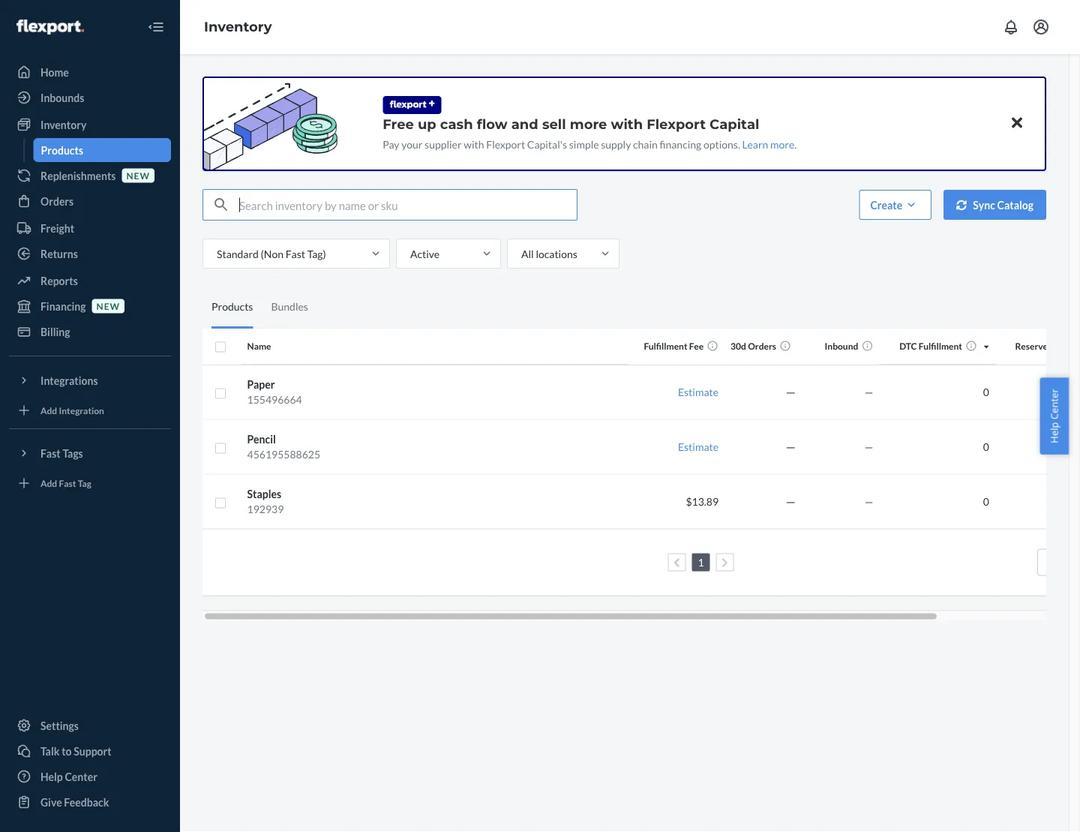 Task type: vqa. For each thing, say whether or not it's contained in the screenshot.
the topmost more
yes



Task type: locate. For each thing, give the bounding box(es) containing it.
help center button
[[1040, 378, 1069, 455]]

0 horizontal spatial fulfillment
[[644, 341, 688, 352]]

add left integration
[[41, 405, 57, 416]]

add integration
[[41, 405, 104, 416]]

estimate up "$13.89"
[[678, 440, 719, 453]]

estimate for 456195588625
[[678, 440, 719, 453]]

flexport up financing
[[647, 116, 706, 132]]

0 horizontal spatial new
[[96, 300, 120, 311]]

fast left tags
[[41, 447, 61, 460]]

add down "fast tags"
[[41, 478, 57, 488]]

inventory
[[204, 18, 272, 35], [41, 118, 87, 131]]

0 horizontal spatial inventory
[[41, 118, 87, 131]]

1 link
[[695, 556, 707, 569]]

with down cash
[[464, 138, 484, 150]]

2 vertical spatial ―
[[786, 495, 796, 508]]

fast left tag
[[59, 478, 76, 488]]

0 vertical spatial inventory link
[[204, 18, 272, 35]]

0 vertical spatial more
[[570, 116, 607, 132]]

add fast tag
[[41, 478, 91, 488]]

add inside add integration link
[[41, 405, 57, 416]]

fast left tag)
[[286, 247, 305, 260]]

financing
[[660, 138, 702, 150]]

0 vertical spatial estimate link
[[678, 386, 719, 398]]

estimate for 155496664
[[678, 386, 719, 398]]

more up simple
[[570, 116, 607, 132]]

0 vertical spatial estimate
[[678, 386, 719, 398]]

3 square image from the top
[[215, 442, 227, 454]]

center
[[1048, 389, 1061, 420], [65, 770, 97, 783]]

2 fulfillment from the left
[[919, 341, 963, 352]]

2 vertical spatial fast
[[59, 478, 76, 488]]

center down talk to support
[[65, 770, 97, 783]]

1 vertical spatial square image
[[215, 388, 227, 400]]

flow
[[477, 116, 508, 132]]

fast
[[286, 247, 305, 260], [41, 447, 61, 460], [59, 478, 76, 488]]

0 vertical spatial products
[[41, 144, 83, 156]]

square image
[[215, 341, 227, 353], [215, 388, 227, 400], [215, 442, 227, 454]]

fast tags
[[41, 447, 83, 460]]

1 vertical spatial orders
[[748, 341, 777, 352]]

1 vertical spatial estimate
[[678, 440, 719, 453]]

3 ― from the top
[[786, 495, 796, 508]]

1 horizontal spatial orders
[[748, 341, 777, 352]]

1 horizontal spatial center
[[1048, 389, 1061, 420]]

0 horizontal spatial help
[[41, 770, 63, 783]]

― for 456195588625
[[786, 440, 796, 453]]

0 vertical spatial 0
[[984, 386, 990, 398]]

1 horizontal spatial more
[[771, 138, 795, 150]]

square image for pencil
[[215, 442, 227, 454]]

0 vertical spatial center
[[1048, 389, 1061, 420]]

new down reports link
[[96, 300, 120, 311]]

fee
[[690, 341, 704, 352]]

― for 155496664
[[786, 386, 796, 398]]

estimate link down fee on the top
[[678, 386, 719, 398]]

with up supply
[[611, 116, 643, 132]]

tag)
[[307, 247, 326, 260]]

products up replenishments
[[41, 144, 83, 156]]

1 horizontal spatial fulfillment
[[919, 341, 963, 352]]

0 vertical spatial flexport
[[647, 116, 706, 132]]

square image left name
[[215, 341, 227, 353]]

give
[[41, 796, 62, 809]]

flexport down the flow on the left top
[[486, 138, 525, 150]]

integrations button
[[9, 368, 171, 392]]

fulfillment left fee on the top
[[644, 341, 688, 352]]

―
[[786, 386, 796, 398], [786, 440, 796, 453], [786, 495, 796, 508]]

inbounds
[[41, 91, 84, 104]]

inventory link
[[204, 18, 272, 35], [9, 113, 171, 137]]

1 vertical spatial help
[[41, 770, 63, 783]]

1 vertical spatial estimate link
[[678, 440, 719, 453]]

1 horizontal spatial help
[[1048, 422, 1061, 443]]

1 estimate from the top
[[678, 386, 719, 398]]

1 0 from the top
[[984, 386, 990, 398]]

0 vertical spatial ―
[[786, 386, 796, 398]]

fulfillment
[[644, 341, 688, 352], [919, 341, 963, 352]]

1 horizontal spatial help center
[[1048, 389, 1061, 443]]

active
[[410, 247, 440, 260]]

1 — from the top
[[865, 386, 874, 398]]

new down products link
[[126, 170, 150, 181]]

more right "learn"
[[771, 138, 795, 150]]

2 vertical spatial —
[[865, 495, 874, 508]]

2 vertical spatial square image
[[215, 442, 227, 454]]

1 horizontal spatial new
[[126, 170, 150, 181]]

staples
[[247, 488, 281, 501]]

0 horizontal spatial help center
[[41, 770, 97, 783]]

square image left paper at top left
[[215, 388, 227, 400]]

0 horizontal spatial orders
[[41, 195, 74, 207]]

0 vertical spatial with
[[611, 116, 643, 132]]

1 fulfillment from the left
[[644, 341, 688, 352]]

1 vertical spatial inventory link
[[9, 113, 171, 137]]

1 add from the top
[[41, 405, 57, 416]]

0 vertical spatial add
[[41, 405, 57, 416]]

1 vertical spatial with
[[464, 138, 484, 150]]

sync alt image
[[957, 200, 967, 210]]

orders right 30d
[[748, 341, 777, 352]]

fulfillment right the "dtc"
[[919, 341, 963, 352]]

pencil
[[247, 433, 276, 446]]

help center down reserve storage
[[1048, 389, 1061, 443]]

2 add from the top
[[41, 478, 57, 488]]

tags
[[63, 447, 83, 460]]

2 — from the top
[[865, 440, 874, 453]]

new for replenishments
[[126, 170, 150, 181]]

1 horizontal spatial inventory link
[[204, 18, 272, 35]]

estimate
[[678, 386, 719, 398], [678, 440, 719, 453]]

— for 192939
[[865, 495, 874, 508]]

fulfillment fee
[[644, 341, 704, 352]]

$13.89
[[686, 495, 719, 508]]

1 vertical spatial —
[[865, 440, 874, 453]]

0 vertical spatial —
[[865, 386, 874, 398]]

1 estimate link from the top
[[678, 386, 719, 398]]

all locations
[[522, 247, 578, 260]]

0 vertical spatial fast
[[286, 247, 305, 260]]

2 square image from the top
[[215, 388, 227, 400]]

1 ― from the top
[[786, 386, 796, 398]]

pencil 456195588625
[[247, 433, 320, 461]]

products
[[41, 144, 83, 156], [212, 300, 253, 313]]

cash
[[440, 116, 473, 132]]

standard
[[217, 247, 259, 260]]

free up cash flow and sell more with flexport capital pay your supplier with flexport capital's simple supply chain financing options. learn more .
[[383, 116, 797, 150]]

add fast tag link
[[9, 471, 171, 495]]

0 vertical spatial orders
[[41, 195, 74, 207]]

0 vertical spatial help
[[1048, 422, 1061, 443]]

0 vertical spatial square image
[[215, 341, 227, 353]]

chevron right image
[[722, 557, 729, 568]]

new
[[126, 170, 150, 181], [96, 300, 120, 311]]

2 estimate from the top
[[678, 440, 719, 453]]

2 0 from the top
[[984, 440, 990, 453]]

talk
[[41, 745, 60, 758]]

0 for 456195588625
[[984, 440, 990, 453]]

reserve
[[1016, 341, 1048, 352]]

paper
[[247, 378, 275, 391]]

billing
[[41, 325, 70, 338]]

2 vertical spatial 0
[[984, 495, 990, 508]]

3 0 from the top
[[984, 495, 990, 508]]

2 ― from the top
[[786, 440, 796, 453]]

with
[[611, 116, 643, 132], [464, 138, 484, 150]]

0 horizontal spatial center
[[65, 770, 97, 783]]

more
[[570, 116, 607, 132], [771, 138, 795, 150]]

inbounds link
[[9, 86, 171, 110]]

standard (non fast tag)
[[217, 247, 326, 260]]

help center
[[1048, 389, 1061, 443], [41, 770, 97, 783]]

0 vertical spatial help center
[[1048, 389, 1061, 443]]

help center down to
[[41, 770, 97, 783]]

square image left pencil
[[215, 442, 227, 454]]

2 estimate link from the top
[[678, 440, 719, 453]]

—
[[865, 386, 874, 398], [865, 440, 874, 453], [865, 495, 874, 508]]

help
[[1048, 422, 1061, 443], [41, 770, 63, 783]]

feedback
[[64, 796, 109, 809]]

add
[[41, 405, 57, 416], [41, 478, 57, 488]]

0
[[984, 386, 990, 398], [984, 440, 990, 453], [984, 495, 990, 508]]

learn
[[743, 138, 769, 150]]

products up name
[[212, 300, 253, 313]]

add for add integration
[[41, 405, 57, 416]]

1 horizontal spatial flexport
[[647, 116, 706, 132]]

capital's
[[527, 138, 567, 150]]

add integration link
[[9, 398, 171, 422]]

30d orders
[[731, 341, 777, 352]]

1 vertical spatial flexport
[[486, 138, 525, 150]]

1 vertical spatial ―
[[786, 440, 796, 453]]

chain
[[633, 138, 658, 150]]

talk to support
[[41, 745, 112, 758]]

0 vertical spatial new
[[126, 170, 150, 181]]

1 vertical spatial 0
[[984, 440, 990, 453]]

1 vertical spatial more
[[771, 138, 795, 150]]

1 vertical spatial fast
[[41, 447, 61, 460]]

locations
[[536, 247, 578, 260]]

reports link
[[9, 269, 171, 293]]

— for 456195588625
[[865, 440, 874, 453]]

— for 155496664
[[865, 386, 874, 398]]

1 vertical spatial new
[[96, 300, 120, 311]]

inbound
[[825, 341, 859, 352]]

estimate link up "$13.89"
[[678, 440, 719, 453]]

1 horizontal spatial products
[[212, 300, 253, 313]]

center down reserve storage
[[1048, 389, 1061, 420]]

settings link
[[9, 714, 171, 738]]

and
[[512, 116, 539, 132]]

456195588625
[[247, 448, 320, 461]]

3 — from the top
[[865, 495, 874, 508]]

staples 192939
[[247, 488, 284, 516]]

0 horizontal spatial inventory link
[[9, 113, 171, 137]]

learn more link
[[743, 138, 795, 150]]

1 vertical spatial center
[[65, 770, 97, 783]]

1 horizontal spatial inventory
[[204, 18, 272, 35]]

new for financing
[[96, 300, 120, 311]]

estimate down fee on the top
[[678, 386, 719, 398]]

1 vertical spatial add
[[41, 478, 57, 488]]

orders up freight
[[41, 195, 74, 207]]



Task type: describe. For each thing, give the bounding box(es) containing it.
give feedback button
[[9, 790, 171, 814]]

sync catalog button
[[944, 190, 1047, 220]]

give feedback
[[41, 796, 109, 809]]

1 vertical spatial products
[[212, 300, 253, 313]]

square image
[[215, 497, 227, 509]]

chevron left image
[[674, 557, 681, 568]]

settings
[[41, 719, 79, 732]]

storage
[[1050, 341, 1081, 352]]

reserve storage
[[1016, 341, 1081, 352]]

1
[[698, 556, 704, 569]]

talk to support button
[[9, 739, 171, 763]]

close navigation image
[[147, 18, 165, 36]]

estimate link for 155496664
[[678, 386, 719, 398]]

0 horizontal spatial flexport
[[486, 138, 525, 150]]

capital
[[710, 116, 760, 132]]

up
[[418, 116, 437, 132]]

pay
[[383, 138, 400, 150]]

your
[[402, 138, 423, 150]]

0 for 155496664
[[984, 386, 990, 398]]

1 horizontal spatial with
[[611, 116, 643, 132]]

bundles
[[271, 300, 308, 313]]

integrations
[[41, 374, 98, 387]]

155496664
[[247, 393, 302, 406]]

1 vertical spatial help center
[[41, 770, 97, 783]]

0 horizontal spatial more
[[570, 116, 607, 132]]

1 square image from the top
[[215, 341, 227, 353]]

sync catalog
[[973, 198, 1034, 211]]

name
[[247, 341, 271, 352]]

returns
[[41, 247, 78, 260]]

fast tags button
[[9, 441, 171, 465]]

square image for paper
[[215, 388, 227, 400]]

flexport logo image
[[17, 19, 84, 35]]

simple
[[569, 138, 599, 150]]

supply
[[601, 138, 631, 150]]

― for 192939
[[786, 495, 796, 508]]

Search inventory by name or sku text field
[[239, 190, 577, 220]]

open account menu image
[[1033, 18, 1051, 36]]

create
[[871, 198, 903, 211]]

0 for 192939
[[984, 495, 990, 508]]

integration
[[59, 405, 104, 416]]

orders link
[[9, 189, 171, 213]]

financing
[[41, 300, 86, 313]]

billing link
[[9, 320, 171, 344]]

0 vertical spatial inventory
[[204, 18, 272, 35]]

add for add fast tag
[[41, 478, 57, 488]]

orders inside orders link
[[41, 195, 74, 207]]

to
[[62, 745, 72, 758]]

help center inside button
[[1048, 389, 1061, 443]]

30d
[[731, 341, 747, 352]]

(non
[[261, 247, 284, 260]]

products link
[[33, 138, 171, 162]]

free
[[383, 116, 414, 132]]

reports
[[41, 274, 78, 287]]

home link
[[9, 60, 171, 84]]

support
[[74, 745, 112, 758]]

help inside button
[[1048, 422, 1061, 443]]

sell
[[542, 116, 566, 132]]

close image
[[1012, 114, 1023, 132]]

fast inside dropdown button
[[41, 447, 61, 460]]

freight
[[41, 222, 74, 234]]

192939
[[247, 503, 284, 516]]

supplier
[[425, 138, 462, 150]]

help center link
[[9, 765, 171, 789]]

dtc
[[900, 341, 917, 352]]

open notifications image
[[1003, 18, 1021, 36]]

all
[[522, 247, 534, 260]]

dtc fulfillment
[[900, 341, 963, 352]]

0 horizontal spatial with
[[464, 138, 484, 150]]

home
[[41, 66, 69, 78]]

tag
[[78, 478, 91, 488]]

paper 155496664
[[247, 378, 302, 406]]

create button
[[859, 190, 932, 220]]

.
[[795, 138, 797, 150]]

replenishments
[[41, 169, 116, 182]]

returns link
[[9, 242, 171, 266]]

catalog
[[998, 198, 1034, 211]]

options.
[[704, 138, 741, 150]]

sync
[[973, 198, 996, 211]]

center inside button
[[1048, 389, 1061, 420]]

1 vertical spatial inventory
[[41, 118, 87, 131]]

freight link
[[9, 216, 171, 240]]

estimate link for 456195588625
[[678, 440, 719, 453]]

0 horizontal spatial products
[[41, 144, 83, 156]]



